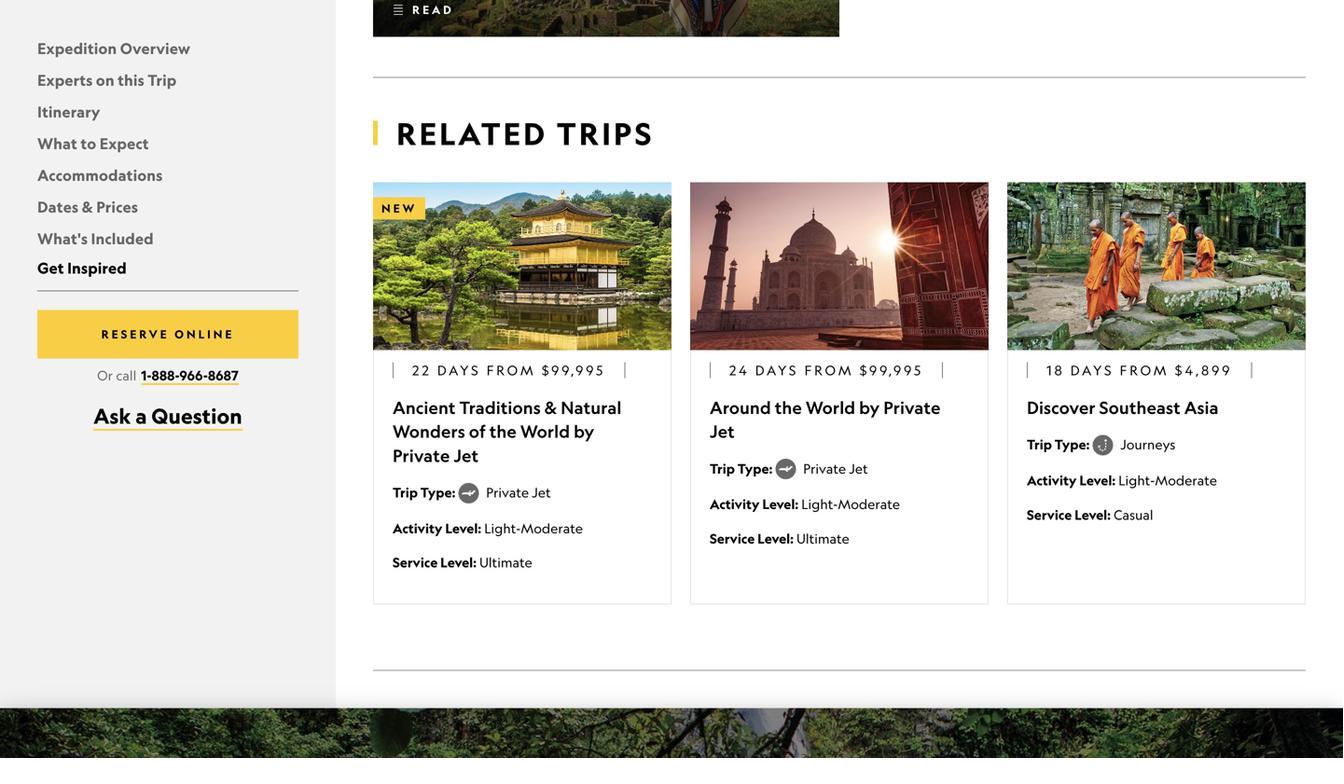 Task type: locate. For each thing, give the bounding box(es) containing it.
1 days from the left
[[438, 363, 481, 378]]

1 vertical spatial world
[[521, 422, 570, 443]]

0 vertical spatial world
[[806, 398, 856, 419]]

1 from from the left
[[487, 363, 536, 378]]

trip
[[148, 70, 177, 90], [1028, 436, 1053, 453], [710, 460, 735, 477], [393, 484, 418, 501]]

private inside around the world by private jet
[[884, 398, 941, 419]]

by
[[860, 398, 880, 419], [574, 422, 595, 443]]

trip down wonders
[[393, 484, 418, 501]]

by down natural
[[574, 422, 595, 443]]

2 horizontal spatial service
[[1028, 507, 1073, 523]]

service level: ultimate for of
[[393, 555, 533, 571]]

jet down around the world by private jet link
[[850, 461, 869, 477]]

trip for ancient traditions & natural wonders of the world by private jet
[[393, 484, 418, 501]]

2 horizontal spatial days
[[1071, 363, 1115, 378]]

the down traditions
[[490, 422, 517, 443]]

1 horizontal spatial type:
[[738, 460, 773, 477]]

type: for discover southeast asia
[[1055, 436, 1090, 453]]

0 vertical spatial ultimate
[[797, 531, 850, 547]]

& left natural
[[545, 398, 557, 419]]

$99,995 up natural
[[542, 363, 606, 378]]

1 vertical spatial ultimate
[[480, 555, 533, 571]]

1 horizontal spatial $99,995
[[860, 363, 924, 378]]

1 vertical spatial the
[[490, 422, 517, 443]]

8687
[[208, 367, 239, 384]]

ask a question button
[[94, 403, 242, 431]]

1 vertical spatial activity
[[710, 496, 760, 513]]

1 horizontal spatial service
[[710, 531, 755, 547]]

days for traditions
[[438, 363, 481, 378]]

0 vertical spatial activity level: light-moderate
[[1028, 472, 1218, 489]]

what's included link
[[37, 229, 154, 248]]

$99,995 for natural
[[542, 363, 606, 378]]

0 vertical spatial service
[[1028, 507, 1073, 523]]

accommodations link
[[37, 166, 163, 185]]

what's
[[37, 229, 88, 248]]

2 vertical spatial activity
[[393, 520, 443, 537]]

1 $99,995 from the left
[[542, 363, 606, 378]]

1 horizontal spatial ultimate
[[797, 531, 850, 547]]

activity
[[1028, 472, 1077, 489], [710, 496, 760, 513], [393, 520, 443, 537]]

light- for the
[[802, 497, 838, 512]]

1 horizontal spatial from
[[805, 363, 854, 378]]

question
[[151, 403, 242, 429]]

jet down of
[[454, 446, 479, 467]]

0 horizontal spatial light-
[[485, 521, 521, 536]]

what to expect link
[[37, 134, 149, 153]]

ancient traditions & natural wonders of the world by private jet
[[393, 398, 622, 467]]

from for natural
[[487, 363, 536, 378]]

discover southeast asia
[[1028, 398, 1219, 419]]

2 vertical spatial type:
[[421, 484, 456, 501]]

by inside around the world by private jet
[[860, 398, 880, 419]]

type: down wonders
[[421, 484, 456, 501]]

2 horizontal spatial from
[[1121, 363, 1170, 378]]

$99,995 for by
[[860, 363, 924, 378]]

& inside ancient traditions & natural wonders of the world by private jet
[[545, 398, 557, 419]]

0 horizontal spatial private jet
[[487, 485, 551, 501]]

from
[[487, 363, 536, 378], [805, 363, 854, 378], [1121, 363, 1170, 378]]

trip type: down "around"
[[710, 460, 776, 477]]

2 horizontal spatial trip type:
[[1028, 436, 1093, 453]]

1 vertical spatial private jet
[[487, 485, 551, 501]]

type: down discover
[[1055, 436, 1090, 453]]

trip for discover southeast asia
[[1028, 436, 1053, 453]]

1 horizontal spatial the
[[775, 398, 803, 419]]

ultimate
[[797, 531, 850, 547], [480, 555, 533, 571]]

world
[[806, 398, 856, 419], [521, 422, 570, 443]]

trip type: for ancient traditions & natural wonders of the world by private jet
[[393, 484, 459, 501]]

0 horizontal spatial activity level: light-moderate
[[393, 520, 583, 537]]

trip down "around"
[[710, 460, 735, 477]]

travelers mill around the grounds of the taj mahal as the sun sets image
[[691, 182, 989, 350]]

natural
[[561, 398, 622, 419]]

activity level: light-moderate
[[1028, 472, 1218, 489], [710, 496, 901, 513], [393, 520, 583, 537]]

wonders
[[393, 422, 466, 443]]

0 vertical spatial service level: ultimate
[[710, 531, 850, 547]]

service level: casual
[[1028, 507, 1154, 523]]

what's included
[[37, 229, 154, 248]]

0 horizontal spatial trip type:
[[393, 484, 459, 501]]

trip for around the world by private jet
[[710, 460, 735, 477]]

3 from from the left
[[1121, 363, 1170, 378]]

accommodations
[[37, 166, 163, 185]]

jet inside around the world by private jet
[[710, 422, 735, 443]]

private jet
[[804, 461, 869, 477], [487, 485, 551, 501]]

0 horizontal spatial days
[[438, 363, 481, 378]]

prices
[[96, 197, 138, 217]]

0 horizontal spatial service
[[393, 555, 438, 571]]

1 vertical spatial moderate
[[838, 497, 901, 512]]

0 vertical spatial activity
[[1028, 472, 1077, 489]]

expedition overview link
[[37, 39, 190, 58]]

trip type:
[[1028, 436, 1093, 453], [710, 460, 776, 477], [393, 484, 459, 501]]

0 vertical spatial trip type:
[[1028, 436, 1093, 453]]

0 horizontal spatial &
[[82, 197, 93, 217]]

level:
[[1080, 472, 1116, 489], [763, 496, 799, 513], [1075, 507, 1112, 523], [446, 520, 482, 537], [758, 531, 794, 547], [441, 555, 477, 571]]

world down 24 days from $99,995
[[806, 398, 856, 419]]

private jet down ancient traditions & natural wonders of the world by private jet link
[[487, 485, 551, 501]]

related trips
[[397, 115, 655, 153]]

2 vertical spatial service
[[393, 555, 438, 571]]

0 horizontal spatial type:
[[421, 484, 456, 501]]

0 vertical spatial light-
[[1119, 473, 1156, 488]]

1 horizontal spatial days
[[756, 363, 799, 378]]

1 horizontal spatial moderate
[[838, 497, 901, 512]]

& right dates at top left
[[82, 197, 93, 217]]

1 vertical spatial trip type:
[[710, 460, 776, 477]]

new trip available element
[[373, 197, 426, 220]]

discover
[[1028, 398, 1096, 419]]

2 horizontal spatial light-
[[1119, 473, 1156, 488]]

0 vertical spatial type:
[[1055, 436, 1090, 453]]

0 vertical spatial private jet
[[804, 461, 869, 477]]

0 vertical spatial moderate
[[1156, 473, 1218, 488]]

service
[[1028, 507, 1073, 523], [710, 531, 755, 547], [393, 555, 438, 571]]

around the world by private jet link
[[710, 396, 970, 444]]

from up traditions
[[487, 363, 536, 378]]

1 vertical spatial service
[[710, 531, 755, 547]]

0 vertical spatial by
[[860, 398, 880, 419]]

0 horizontal spatial world
[[521, 422, 570, 443]]

jet inside ancient traditions & natural wonders of the world by private jet
[[454, 446, 479, 467]]

0 horizontal spatial by
[[574, 422, 595, 443]]

2 horizontal spatial type:
[[1055, 436, 1090, 453]]

1 vertical spatial service level: ultimate
[[393, 555, 533, 571]]

2 vertical spatial activity level: light-moderate
[[393, 520, 583, 537]]

online
[[175, 328, 235, 342]]

experts
[[37, 70, 93, 90]]

the right "around"
[[775, 398, 803, 419]]

activity for around the world by private jet
[[710, 496, 760, 513]]

ultimate for of
[[480, 555, 533, 571]]

0 horizontal spatial ultimate
[[480, 555, 533, 571]]

dates
[[37, 197, 79, 217]]

&
[[82, 197, 93, 217], [545, 398, 557, 419]]

888-
[[152, 367, 180, 384]]

1 horizontal spatial activity level: light-moderate
[[710, 496, 901, 513]]

0 horizontal spatial from
[[487, 363, 536, 378]]

1 horizontal spatial service level: ultimate
[[710, 531, 850, 547]]

from up around the world by private jet
[[805, 363, 854, 378]]

1 vertical spatial type:
[[738, 460, 773, 477]]

private jet for world
[[804, 461, 869, 477]]

days
[[438, 363, 481, 378], [756, 363, 799, 378], [1071, 363, 1115, 378]]

trip down discover
[[1028, 436, 1053, 453]]

around the world by private jet
[[710, 398, 941, 443]]

3 days from the left
[[1071, 363, 1115, 378]]

service level: ultimate for jet
[[710, 531, 850, 547]]

service for discover southeast asia
[[1028, 507, 1073, 523]]

$99,995
[[542, 363, 606, 378], [860, 363, 924, 378]]

1 vertical spatial activity level: light-moderate
[[710, 496, 901, 513]]

what
[[37, 134, 77, 153]]

days right 18
[[1071, 363, 1115, 378]]

0 horizontal spatial activity
[[393, 520, 443, 537]]

0 horizontal spatial $99,995
[[542, 363, 606, 378]]

by down 24 days from $99,995
[[860, 398, 880, 419]]

moderate
[[1156, 473, 1218, 488], [838, 497, 901, 512], [521, 521, 583, 536]]

expedition overview
[[37, 39, 190, 58]]

0 horizontal spatial moderate
[[521, 521, 583, 536]]

2 vertical spatial trip type:
[[393, 484, 459, 501]]

service level: ultimate
[[710, 531, 850, 547], [393, 555, 533, 571]]

18 days from $4,899
[[1047, 363, 1233, 378]]

private jet down around the world by private jet link
[[804, 461, 869, 477]]

1 vertical spatial &
[[545, 398, 557, 419]]

light- for traditions
[[485, 521, 521, 536]]

trip type: down wonders
[[393, 484, 459, 501]]

2 horizontal spatial activity level: light-moderate
[[1028, 472, 1218, 489]]

reserve online
[[101, 328, 235, 342]]

expect
[[100, 134, 149, 153]]

2 vertical spatial light-
[[485, 521, 521, 536]]

1 horizontal spatial private jet
[[804, 461, 869, 477]]

world down traditions
[[521, 422, 570, 443]]

trip type: down discover
[[1028, 436, 1093, 453]]

moderate for around the world by private jet
[[838, 497, 901, 512]]

1 horizontal spatial light-
[[802, 497, 838, 512]]

from up southeast
[[1121, 363, 1170, 378]]

2 from from the left
[[805, 363, 854, 378]]

2 days from the left
[[756, 363, 799, 378]]

private
[[884, 398, 941, 419], [393, 446, 450, 467], [804, 461, 847, 477], [487, 485, 529, 501]]

days right 24
[[756, 363, 799, 378]]

1 vertical spatial by
[[574, 422, 595, 443]]

1 horizontal spatial trip type:
[[710, 460, 776, 477]]

0 horizontal spatial the
[[490, 422, 517, 443]]

1 vertical spatial light-
[[802, 497, 838, 512]]

trip type: for around the world by private jet
[[710, 460, 776, 477]]

2 horizontal spatial moderate
[[1156, 473, 1218, 488]]

days right 22
[[438, 363, 481, 378]]

type:
[[1055, 436, 1090, 453], [738, 460, 773, 477], [421, 484, 456, 501]]

moderate for ancient traditions & natural wonders of the world by private jet
[[521, 521, 583, 536]]

2 $99,995 from the left
[[860, 363, 924, 378]]

$99,995 up around the world by private jet link
[[860, 363, 924, 378]]

1 horizontal spatial by
[[860, 398, 880, 419]]

or call 1-888-966-8687
[[97, 367, 239, 384]]

get
[[37, 259, 64, 278]]

jet down "around"
[[710, 422, 735, 443]]

the
[[775, 398, 803, 419], [490, 422, 517, 443]]

traditions
[[460, 398, 541, 419]]

0 vertical spatial the
[[775, 398, 803, 419]]

1 horizontal spatial world
[[806, 398, 856, 419]]

2 vertical spatial moderate
[[521, 521, 583, 536]]

light-
[[1119, 473, 1156, 488], [802, 497, 838, 512], [485, 521, 521, 536]]

get inspired
[[37, 259, 127, 278]]

type: down "around"
[[738, 460, 773, 477]]

type: for around the world by private jet
[[738, 460, 773, 477]]

activity for discover southeast asia
[[1028, 472, 1077, 489]]

the inside ancient traditions & natural wonders of the world by private jet
[[490, 422, 517, 443]]

0 horizontal spatial service level: ultimate
[[393, 555, 533, 571]]

1 horizontal spatial &
[[545, 398, 557, 419]]

1 horizontal spatial activity
[[710, 496, 760, 513]]

casual
[[1115, 507, 1154, 523]]

by inside ancient traditions & natural wonders of the world by private jet
[[574, 422, 595, 443]]

2 horizontal spatial activity
[[1028, 472, 1077, 489]]

jet
[[710, 422, 735, 443], [454, 446, 479, 467], [850, 461, 869, 477], [532, 485, 551, 501]]



Task type: describe. For each thing, give the bounding box(es) containing it.
what to expect
[[37, 134, 149, 153]]

reserve online link
[[37, 310, 299, 359]]

22
[[413, 363, 432, 378]]

22 days from $99,995
[[413, 363, 606, 378]]

private inside ancient traditions & natural wonders of the world by private jet
[[393, 446, 450, 467]]

world inside ancient traditions & natural wonders of the world by private jet
[[521, 422, 570, 443]]

trips
[[557, 115, 655, 153]]

jet down ancient traditions & natural wonders of the world by private jet link
[[532, 485, 551, 501]]

southeast
[[1100, 398, 1181, 419]]

ultimate for jet
[[797, 531, 850, 547]]

discover southeast asia monks.jpg image
[[1008, 182, 1307, 350]]

inspired
[[67, 259, 127, 278]]

experts on this trip link
[[37, 70, 177, 90]]

world inside around the world by private jet
[[806, 398, 856, 419]]

journeys
[[1121, 437, 1176, 453]]

966-
[[180, 367, 208, 384]]

to
[[81, 134, 96, 153]]

moderate for discover southeast asia
[[1156, 473, 1218, 488]]

$4,899
[[1176, 363, 1233, 378]]

24 days from $99,995
[[730, 363, 924, 378]]

dates & prices link
[[37, 197, 138, 217]]

discover southeast asia link
[[1028, 396, 1287, 420]]

activity level: light-moderate for traditions
[[393, 520, 583, 537]]

activity level: light-moderate for the
[[710, 496, 901, 513]]

18
[[1047, 363, 1065, 378]]

new
[[382, 202, 417, 216]]

asia
[[1185, 398, 1219, 419]]

trip right this
[[148, 70, 177, 90]]

activity level: light-moderate for southeast
[[1028, 472, 1218, 489]]

expedition
[[37, 39, 117, 58]]

itinerary link
[[37, 102, 100, 121]]

a
[[136, 403, 147, 429]]

0 vertical spatial &
[[82, 197, 93, 217]]

around
[[710, 398, 772, 419]]

related
[[397, 115, 548, 153]]

ask a question
[[94, 403, 242, 429]]

trip type: for discover southeast asia
[[1028, 436, 1093, 453]]

type: for ancient traditions & natural wonders of the world by private jet
[[421, 484, 456, 501]]

service for around the world by private jet
[[710, 531, 755, 547]]

of
[[469, 422, 486, 443]]

or
[[97, 368, 113, 384]]

this
[[118, 70, 144, 90]]

1-
[[141, 367, 152, 384]]

from for by
[[805, 363, 854, 378]]

days for the
[[756, 363, 799, 378]]

the multi-tiered rokuon-ji zen buddhist temple amid a forest of trees on the water's edge in kyoto image
[[373, 182, 672, 350]]

days for southeast
[[1071, 363, 1115, 378]]

ancient traditions & natural wonders of the world by private jet link
[[393, 396, 652, 468]]

article icon image
[[392, 4, 405, 16]]

dates & prices
[[37, 197, 138, 217]]

included
[[91, 229, 154, 248]]

call
[[116, 368, 137, 384]]

on
[[96, 70, 115, 90]]

reserve
[[101, 328, 170, 342]]

24
[[730, 363, 750, 378]]

activity for ancient traditions & natural wonders of the world by private jet
[[393, 520, 443, 537]]

itinerary
[[37, 102, 100, 121]]

overview
[[120, 39, 190, 58]]

read
[[413, 3, 454, 17]]

the inside around the world by private jet
[[775, 398, 803, 419]]

get inspired link
[[37, 259, 127, 278]]

1-888-966-8687 link
[[141, 367, 239, 385]]

private jet for &
[[487, 485, 551, 501]]

experts on this trip
[[37, 70, 177, 90]]

light- for southeast
[[1119, 473, 1156, 488]]

service for ancient traditions & natural wonders of the world by private jet
[[393, 555, 438, 571]]

ancient
[[393, 398, 456, 419]]

ask
[[94, 403, 131, 429]]



Task type: vqa. For each thing, say whether or not it's contained in the screenshot.
Cruises
no



